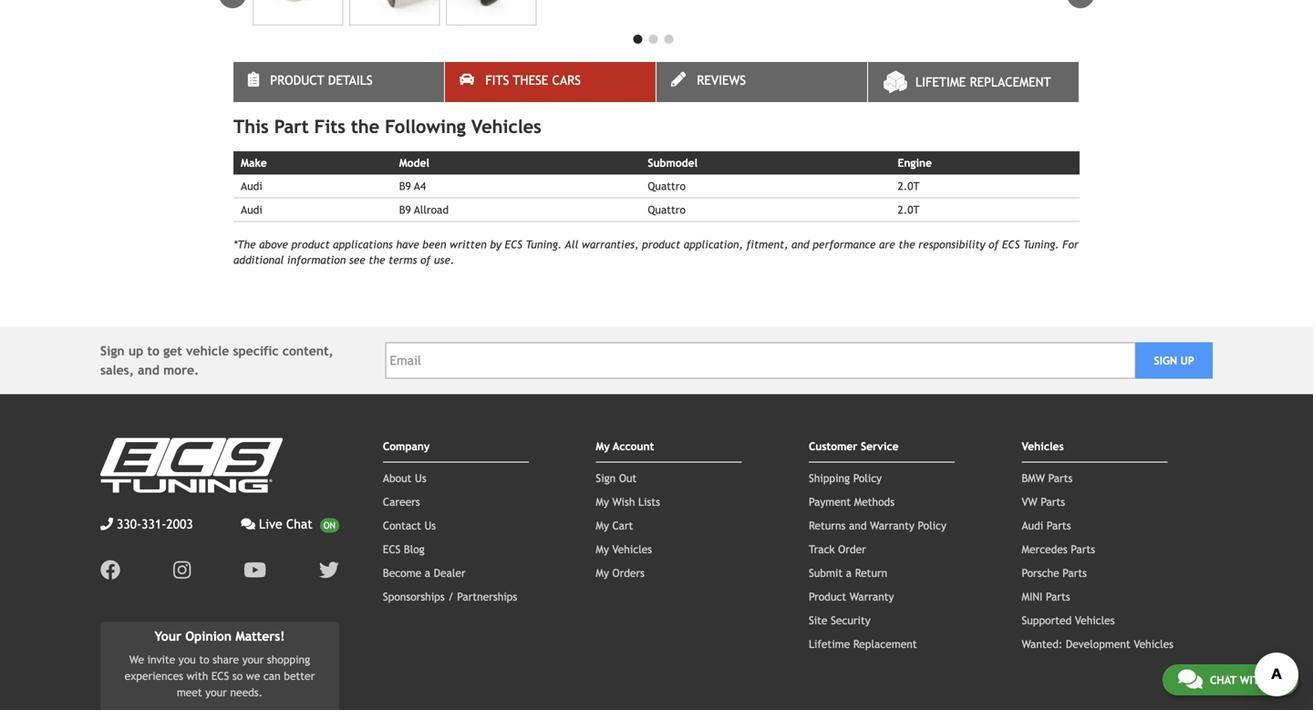 Task type: describe. For each thing, give the bounding box(es) containing it.
b9 allroad
[[399, 203, 449, 216]]

comments image for live
[[241, 518, 255, 531]]

1 vertical spatial lifetime replacement
[[809, 638, 917, 651]]

invite
[[147, 654, 175, 666]]

following
[[385, 116, 466, 137]]

bmw parts
[[1022, 472, 1073, 485]]

a for submit
[[846, 567, 852, 580]]

mini
[[1022, 591, 1043, 604]]

sponsorships
[[383, 591, 445, 604]]

parts for bmw parts
[[1049, 472, 1073, 485]]

youtube logo image
[[244, 561, 266, 581]]

for
[[1063, 238, 1079, 251]]

supported
[[1022, 615, 1072, 627]]

facebook logo image
[[100, 561, 120, 581]]

about us link
[[383, 472, 427, 485]]

out
[[619, 472, 637, 485]]

dealer
[[434, 567, 466, 580]]

payment
[[809, 496, 851, 509]]

content,
[[283, 344, 334, 359]]

parts for audi parts
[[1047, 520, 1071, 532]]

ecs blog link
[[383, 543, 425, 556]]

above
[[259, 238, 288, 251]]

vw
[[1022, 496, 1038, 509]]

product warranty link
[[809, 591, 894, 604]]

all
[[565, 238, 579, 251]]

lists
[[638, 496, 660, 509]]

us for about us
[[415, 472, 427, 485]]

submit
[[809, 567, 843, 580]]

cars
[[552, 73, 581, 88]]

sign up
[[1154, 355, 1195, 367]]

product for product details
[[270, 73, 324, 88]]

mini parts link
[[1022, 591, 1071, 604]]

fits inside the fits these cars link
[[485, 73, 509, 88]]

my for my orders
[[596, 567, 609, 580]]

reviews link
[[657, 62, 867, 102]]

0 vertical spatial the
[[351, 116, 380, 137]]

your opinion matters!
[[155, 630, 285, 644]]

this
[[234, 116, 269, 137]]

2 es#3426672 - 034-105-7044 - 034motorsport res-x resonator delete  - unleashes a throaty growl and exotic tone that exudes the sound of
performance - deletes front-most resonator - 034motorsport - audi image from the left
[[349, 0, 440, 26]]

these
[[513, 73, 548, 88]]

we
[[246, 670, 260, 683]]

2 product from the left
[[642, 238, 681, 251]]

my wish lists
[[596, 496, 660, 509]]

porsche parts
[[1022, 567, 1087, 580]]

we
[[129, 654, 144, 666]]

up for sign up
[[1181, 355, 1195, 367]]

fits these cars link
[[445, 62, 656, 102]]

meet
[[177, 686, 202, 699]]

1 horizontal spatial lifetime
[[916, 75, 966, 90]]

2 vertical spatial and
[[849, 520, 867, 532]]

sponsorships / partnerships
[[383, 591, 517, 604]]

are
[[879, 238, 895, 251]]

sign for sign up to get vehicle specific content, sales, and more.
[[100, 344, 125, 359]]

been
[[423, 238, 446, 251]]

0 vertical spatial chat
[[286, 517, 313, 532]]

ecs right by
[[505, 238, 523, 251]]

my vehicles
[[596, 543, 652, 556]]

mini parts
[[1022, 591, 1071, 604]]

1 vertical spatial fits
[[314, 116, 346, 137]]

matters!
[[236, 630, 285, 644]]

/
[[448, 591, 454, 604]]

customer service
[[809, 440, 899, 453]]

ecs right responsibility
[[1002, 238, 1020, 251]]

audi for b9 a4
[[241, 180, 262, 192]]

order
[[838, 543, 866, 556]]

1 vertical spatial replacement
[[854, 638, 917, 651]]

cart
[[612, 520, 633, 532]]

b9 for b9 allroad
[[399, 203, 411, 216]]

payment methods
[[809, 496, 895, 509]]

bmw
[[1022, 472, 1045, 485]]

*the
[[234, 238, 256, 251]]

vw parts link
[[1022, 496, 1065, 509]]

applications
[[333, 238, 393, 251]]

wanted: development vehicles link
[[1022, 638, 1174, 651]]

comments image for chat
[[1178, 669, 1203, 690]]

1 horizontal spatial with
[[1240, 674, 1267, 687]]

sponsorships / partnerships link
[[383, 591, 517, 604]]

site security
[[809, 615, 871, 627]]

warranties,
[[582, 238, 639, 251]]

330-
[[117, 517, 142, 532]]

2 vertical spatial audi
[[1022, 520, 1044, 532]]

mercedes
[[1022, 543, 1068, 556]]

chat with us
[[1210, 674, 1283, 687]]

3 es#3426672 - 034-105-7044 - 034motorsport res-x resonator delete  - unleashes a throaty growl and exotic tone that exudes the sound of
performance - deletes front-most resonator - 034motorsport - audi image from the left
[[446, 0, 537, 26]]

vehicles right the development
[[1134, 638, 1174, 651]]

twitter logo image
[[319, 561, 339, 581]]

company
[[383, 440, 430, 453]]

additional
[[234, 254, 284, 267]]

2.0t for b9 allroad
[[898, 203, 920, 216]]

phone image
[[100, 518, 113, 531]]

contact us
[[383, 520, 436, 532]]

use.
[[434, 254, 454, 267]]

reviews
[[697, 73, 746, 88]]

1 horizontal spatial of
[[989, 238, 999, 251]]

vehicles up bmw parts
[[1022, 440, 1064, 453]]

share
[[213, 654, 239, 666]]

0 vertical spatial lifetime replacement
[[916, 75, 1051, 90]]

vehicle
[[186, 344, 229, 359]]

product details link
[[234, 62, 444, 102]]

to inside we invite you to share your shopping experiences with ecs so we can better meet your needs.
[[199, 654, 209, 666]]

sign out
[[596, 472, 637, 485]]

and inside the *the above product applications have been written by                 ecs tuning. all warranties, product application, fitment,                 and performance are the responsibility of ecs tuning.                 for additional information see the terms of use.
[[792, 238, 810, 251]]

audi for b9 allroad
[[241, 203, 262, 216]]

my for my account
[[596, 440, 610, 453]]

my for my vehicles
[[596, 543, 609, 556]]

2003
[[166, 517, 193, 532]]

quattro for allroad
[[648, 203, 686, 216]]

submodel
[[648, 157, 698, 169]]

my account
[[596, 440, 654, 453]]

my cart
[[596, 520, 633, 532]]

quattro for a4
[[648, 180, 686, 192]]

we invite you to share your shopping experiences with ecs so we can better meet your needs.
[[125, 654, 315, 699]]

product for product warranty
[[809, 591, 847, 604]]

porsche
[[1022, 567, 1060, 580]]

live chat
[[259, 517, 313, 532]]

supported vehicles
[[1022, 615, 1115, 627]]

submit a return link
[[809, 567, 888, 580]]

live
[[259, 517, 282, 532]]

ecs tuning image
[[100, 438, 283, 493]]

vehicles up "orders"
[[612, 543, 652, 556]]



Task type: vqa. For each thing, say whether or not it's contained in the screenshot.
piston compressor
no



Task type: locate. For each thing, give the bounding box(es) containing it.
comments image
[[241, 518, 255, 531], [1178, 669, 1203, 690]]

1 vertical spatial lifetime
[[809, 638, 850, 651]]

lifetime up engine
[[916, 75, 966, 90]]

fits
[[485, 73, 509, 88], [314, 116, 346, 137]]

1 product from the left
[[291, 238, 330, 251]]

0 horizontal spatial and
[[138, 363, 160, 378]]

0 vertical spatial to
[[147, 344, 160, 359]]

a for become
[[425, 567, 431, 580]]

0 horizontal spatial product
[[270, 73, 324, 88]]

1 vertical spatial quattro
[[648, 203, 686, 216]]

and up order
[[849, 520, 867, 532]]

parts right vw
[[1041, 496, 1065, 509]]

so
[[232, 670, 243, 683]]

2 tuning. from the left
[[1023, 238, 1059, 251]]

mercedes parts
[[1022, 543, 1096, 556]]

information
[[287, 254, 346, 267]]

fits right part
[[314, 116, 346, 137]]

my down the my cart
[[596, 543, 609, 556]]

returns
[[809, 520, 846, 532]]

0 horizontal spatial to
[[147, 344, 160, 359]]

vw parts
[[1022, 496, 1065, 509]]

my for my cart
[[596, 520, 609, 532]]

parts for mini parts
[[1046, 591, 1071, 604]]

0 horizontal spatial sign
[[100, 344, 125, 359]]

1 horizontal spatial a
[[846, 567, 852, 580]]

product details
[[270, 73, 373, 88]]

product up information
[[291, 238, 330, 251]]

0 horizontal spatial a
[[425, 567, 431, 580]]

parts
[[1049, 472, 1073, 485], [1041, 496, 1065, 509], [1047, 520, 1071, 532], [1071, 543, 1096, 556], [1063, 567, 1087, 580], [1046, 591, 1071, 604]]

1 vertical spatial policy
[[918, 520, 947, 532]]

wanted:
[[1022, 638, 1063, 651]]

0 horizontal spatial comments image
[[241, 518, 255, 531]]

allroad
[[414, 203, 449, 216]]

parts down porsche parts link
[[1046, 591, 1071, 604]]

2 horizontal spatial sign
[[1154, 355, 1178, 367]]

2 a from the left
[[846, 567, 852, 580]]

1 horizontal spatial tuning.
[[1023, 238, 1059, 251]]

methods
[[854, 496, 895, 509]]

lifetime
[[916, 75, 966, 90], [809, 638, 850, 651]]

can
[[263, 670, 281, 683]]

shipping policy
[[809, 472, 882, 485]]

1 b9 from the top
[[399, 180, 411, 192]]

1 vertical spatial lifetime replacement link
[[809, 638, 917, 651]]

parts for porsche parts
[[1063, 567, 1087, 580]]

quattro up the *the above product applications have been written by                 ecs tuning. all warranties, product application, fitment,                 and performance are the responsibility of ecs tuning.                 for additional information see the terms of use.
[[648, 203, 686, 216]]

b9 left a4
[[399, 180, 411, 192]]

sign for sign out
[[596, 472, 616, 485]]

fits left these
[[485, 73, 509, 88]]

contact us link
[[383, 520, 436, 532]]

track order
[[809, 543, 866, 556]]

1 horizontal spatial your
[[242, 654, 264, 666]]

application,
[[684, 238, 743, 251]]

tuning. left for
[[1023, 238, 1059, 251]]

my left "orders"
[[596, 567, 609, 580]]

b9 a4
[[399, 180, 426, 192]]

vehicles down these
[[471, 116, 542, 137]]

your right the meet
[[205, 686, 227, 699]]

live chat link
[[241, 515, 339, 534]]

1 vertical spatial and
[[138, 363, 160, 378]]

the down details
[[351, 116, 380, 137]]

1 my from the top
[[596, 440, 610, 453]]

1 vertical spatial your
[[205, 686, 227, 699]]

0 horizontal spatial policy
[[853, 472, 882, 485]]

1 a from the left
[[425, 567, 431, 580]]

2 quattro from the top
[[648, 203, 686, 216]]

331-
[[142, 517, 166, 532]]

service
[[861, 440, 899, 453]]

policy
[[853, 472, 882, 485], [918, 520, 947, 532]]

to inside sign up to get vehicle specific content, sales, and more.
[[147, 344, 160, 359]]

1 2.0t from the top
[[898, 180, 920, 192]]

0 vertical spatial us
[[415, 472, 427, 485]]

make
[[241, 157, 267, 169]]

lifetime replacement link
[[868, 62, 1079, 102], [809, 638, 917, 651]]

comments image inside "chat with us" link
[[1178, 669, 1203, 690]]

ecs
[[505, 238, 523, 251], [1002, 238, 1020, 251], [383, 543, 401, 556], [211, 670, 229, 683]]

sign inside button
[[1154, 355, 1178, 367]]

about
[[383, 472, 412, 485]]

1 horizontal spatial sign
[[596, 472, 616, 485]]

ecs inside we invite you to share your shopping experiences with ecs so we can better meet your needs.
[[211, 670, 229, 683]]

returns and warranty policy link
[[809, 520, 947, 532]]

warranty down return
[[850, 591, 894, 604]]

audi up *the
[[241, 203, 262, 216]]

site security link
[[809, 615, 871, 627]]

330-331-2003 link
[[100, 515, 193, 534]]

2 vertical spatial the
[[369, 254, 385, 267]]

1 vertical spatial of
[[420, 254, 431, 267]]

opinion
[[185, 630, 232, 644]]

with
[[187, 670, 208, 683], [1240, 674, 1267, 687]]

parts up porsche parts
[[1071, 543, 1096, 556]]

0 vertical spatial of
[[989, 238, 999, 251]]

0 horizontal spatial replacement
[[854, 638, 917, 651]]

fitment,
[[747, 238, 788, 251]]

0 vertical spatial comments image
[[241, 518, 255, 531]]

sign
[[100, 344, 125, 359], [1154, 355, 1178, 367], [596, 472, 616, 485]]

and inside sign up to get vehicle specific content, sales, and more.
[[138, 363, 160, 378]]

the
[[351, 116, 380, 137], [899, 238, 915, 251], [369, 254, 385, 267]]

development
[[1066, 638, 1131, 651]]

replacement
[[970, 75, 1051, 90], [854, 638, 917, 651]]

1 vertical spatial b9
[[399, 203, 411, 216]]

payment methods link
[[809, 496, 895, 509]]

tuning. left all on the left of page
[[526, 238, 562, 251]]

parts up mercedes parts link
[[1047, 520, 1071, 532]]

track order link
[[809, 543, 866, 556]]

0 vertical spatial warranty
[[870, 520, 915, 532]]

es#3426672 - 034-105-7044 - 034motorsport res-x resonator delete  - unleashes a throaty growl and exotic tone that exudes the sound of
performance - deletes front-most resonator - 034motorsport - audi image up the product details
[[253, 0, 343, 26]]

0 horizontal spatial chat
[[286, 517, 313, 532]]

1 horizontal spatial chat
[[1210, 674, 1237, 687]]

engine
[[898, 157, 932, 169]]

1 quattro from the top
[[648, 180, 686, 192]]

ecs left "blog"
[[383, 543, 401, 556]]

0 horizontal spatial tuning.
[[526, 238, 562, 251]]

3 my from the top
[[596, 520, 609, 532]]

to left get
[[147, 344, 160, 359]]

my
[[596, 440, 610, 453], [596, 496, 609, 509], [596, 520, 609, 532], [596, 543, 609, 556], [596, 567, 609, 580]]

the right are
[[899, 238, 915, 251]]

b9 down b9 a4
[[399, 203, 411, 216]]

1 horizontal spatial up
[[1181, 355, 1195, 367]]

wish
[[612, 496, 635, 509]]

quattro down submodel
[[648, 180, 686, 192]]

shopping
[[267, 654, 310, 666]]

0 horizontal spatial product
[[291, 238, 330, 251]]

see
[[349, 254, 365, 267]]

of right responsibility
[[989, 238, 999, 251]]

0 horizontal spatial of
[[420, 254, 431, 267]]

1 es#3426672 - 034-105-7044 - 034motorsport res-x resonator delete  - unleashes a throaty growl and exotic tone that exudes the sound of
performance - deletes front-most resonator - 034motorsport - audi image from the left
[[253, 0, 343, 26]]

1 horizontal spatial to
[[199, 654, 209, 666]]

es#3426672 - 034-105-7044 - 034motorsport res-x resonator delete  - unleashes a throaty growl and exotic tone that exudes the sound of
performance - deletes front-most resonator - 034motorsport - audi image
[[253, 0, 343, 26], [349, 0, 440, 26], [446, 0, 537, 26]]

1 horizontal spatial comments image
[[1178, 669, 1203, 690]]

return
[[855, 567, 888, 580]]

partnerships
[[457, 591, 517, 604]]

returns and warranty policy
[[809, 520, 947, 532]]

2 horizontal spatial es#3426672 - 034-105-7044 - 034motorsport res-x resonator delete  - unleashes a throaty growl and exotic tone that exudes the sound of
performance - deletes front-most resonator - 034motorsport - audi image
[[446, 0, 537, 26]]

parts for mercedes parts
[[1071, 543, 1096, 556]]

fits these cars
[[485, 73, 581, 88]]

your up we
[[242, 654, 264, 666]]

0 horizontal spatial es#3426672 - 034-105-7044 - 034motorsport res-x resonator delete  - unleashes a throaty growl and exotic tone that exudes the sound of
performance - deletes front-most resonator - 034motorsport - audi image
[[253, 0, 343, 26]]

*the above product applications have been written by                 ecs tuning. all warranties, product application, fitment,                 and performance are the responsibility of ecs tuning.                 for additional information see the terms of use.
[[234, 238, 1079, 267]]

0 vertical spatial audi
[[241, 180, 262, 192]]

sign inside sign up to get vehicle specific content, sales, and more.
[[100, 344, 125, 359]]

2 horizontal spatial and
[[849, 520, 867, 532]]

0 vertical spatial product
[[270, 73, 324, 88]]

my vehicles link
[[596, 543, 652, 556]]

comments image left live
[[241, 518, 255, 531]]

mercedes parts link
[[1022, 543, 1096, 556]]

5 my from the top
[[596, 567, 609, 580]]

product up part
[[270, 73, 324, 88]]

lifetime down site security "link"
[[809, 638, 850, 651]]

b9 for b9 a4
[[399, 180, 411, 192]]

0 vertical spatial replacement
[[970, 75, 1051, 90]]

audi down vw
[[1022, 520, 1044, 532]]

0 vertical spatial quattro
[[648, 180, 686, 192]]

1 vertical spatial the
[[899, 238, 915, 251]]

warranty down methods
[[870, 520, 915, 532]]

1 horizontal spatial es#3426672 - 034-105-7044 - 034motorsport res-x resonator delete  - unleashes a throaty growl and exotic tone that exudes the sound of
performance - deletes front-most resonator - 034motorsport - audi image
[[349, 0, 440, 26]]

0 vertical spatial lifetime
[[916, 75, 966, 90]]

a left dealer
[[425, 567, 431, 580]]

site
[[809, 615, 828, 627]]

1 horizontal spatial product
[[642, 238, 681, 251]]

1 horizontal spatial fits
[[485, 73, 509, 88]]

us for contact us
[[425, 520, 436, 532]]

of down been
[[420, 254, 431, 267]]

contact
[[383, 520, 421, 532]]

0 vertical spatial 2.0t
[[898, 180, 920, 192]]

1 horizontal spatial replacement
[[970, 75, 1051, 90]]

and right sales,
[[138, 363, 160, 378]]

chat
[[286, 517, 313, 532], [1210, 674, 1237, 687]]

track
[[809, 543, 835, 556]]

4 my from the top
[[596, 543, 609, 556]]

instagram logo image
[[173, 561, 191, 581]]

customer
[[809, 440, 858, 453]]

the right see
[[369, 254, 385, 267]]

my orders
[[596, 567, 645, 580]]

up inside button
[[1181, 355, 1195, 367]]

parts right bmw
[[1049, 472, 1073, 485]]

comments image inside live chat link
[[241, 518, 255, 531]]

needs.
[[230, 686, 263, 699]]

account
[[613, 440, 654, 453]]

1 vertical spatial us
[[425, 520, 436, 532]]

parts for vw parts
[[1041, 496, 1065, 509]]

0 horizontal spatial lifetime
[[809, 638, 850, 651]]

and right "fitment,"
[[792, 238, 810, 251]]

1 vertical spatial warranty
[[850, 591, 894, 604]]

ecs left the so
[[211, 670, 229, 683]]

1 horizontal spatial product
[[809, 591, 847, 604]]

experiences
[[125, 670, 183, 683]]

product down submit
[[809, 591, 847, 604]]

2 b9 from the top
[[399, 203, 411, 216]]

0 horizontal spatial up
[[128, 344, 143, 359]]

Email email field
[[385, 343, 1136, 379]]

audi parts link
[[1022, 520, 1071, 532]]

my left the cart
[[596, 520, 609, 532]]

1 horizontal spatial policy
[[918, 520, 947, 532]]

2 my from the top
[[596, 496, 609, 509]]

careers
[[383, 496, 420, 509]]

my for my wish lists
[[596, 496, 609, 509]]

0 horizontal spatial fits
[[314, 116, 346, 137]]

2.0t
[[898, 180, 920, 192], [898, 203, 920, 216]]

0 vertical spatial policy
[[853, 472, 882, 485]]

sign for sign up
[[1154, 355, 1178, 367]]

parts down mercedes parts link
[[1063, 567, 1087, 580]]

submit a return
[[809, 567, 888, 580]]

2 vertical spatial us
[[1270, 674, 1283, 687]]

es#3426672 - 034-105-7044 - 034motorsport res-x resonator delete  - unleashes a throaty growl and exotic tone that exudes the sound of
performance - deletes front-most resonator - 034motorsport - audi image up these
[[446, 0, 537, 26]]

1 vertical spatial chat
[[1210, 674, 1237, 687]]

up for sign up to get vehicle specific content, sales, and more.
[[128, 344, 143, 359]]

0 vertical spatial fits
[[485, 73, 509, 88]]

a left return
[[846, 567, 852, 580]]

0 horizontal spatial with
[[187, 670, 208, 683]]

0 horizontal spatial your
[[205, 686, 227, 699]]

have
[[396, 238, 419, 251]]

0 vertical spatial lifetime replacement link
[[868, 62, 1079, 102]]

shipping
[[809, 472, 850, 485]]

lifetime replacement
[[916, 75, 1051, 90], [809, 638, 917, 651]]

1 horizontal spatial and
[[792, 238, 810, 251]]

product right warranties,
[[642, 238, 681, 251]]

audi down make
[[241, 180, 262, 192]]

by
[[490, 238, 502, 251]]

with inside we invite you to share your shopping experiences with ecs so we can better meet your needs.
[[187, 670, 208, 683]]

1 vertical spatial product
[[809, 591, 847, 604]]

my left account
[[596, 440, 610, 453]]

0 vertical spatial and
[[792, 238, 810, 251]]

part
[[274, 116, 309, 137]]

1 vertical spatial to
[[199, 654, 209, 666]]

es#3426672 - 034-105-7044 - 034motorsport res-x resonator delete  - unleashes a throaty growl and exotic tone that exudes the sound of
performance - deletes front-most resonator - 034motorsport - audi image up details
[[349, 0, 440, 26]]

1 vertical spatial audi
[[241, 203, 262, 216]]

up inside sign up to get vehicle specific content, sales, and more.
[[128, 344, 143, 359]]

0 vertical spatial your
[[242, 654, 264, 666]]

written
[[450, 238, 487, 251]]

to right the you
[[199, 654, 209, 666]]

my wish lists link
[[596, 496, 660, 509]]

0 vertical spatial b9
[[399, 180, 411, 192]]

sign up button
[[1136, 343, 1213, 379]]

comments image left chat with us
[[1178, 669, 1203, 690]]

my left wish
[[596, 496, 609, 509]]

2 2.0t from the top
[[898, 203, 920, 216]]

2.0t for b9 a4
[[898, 180, 920, 192]]

blog
[[404, 543, 425, 556]]

1 tuning. from the left
[[526, 238, 562, 251]]

vehicles
[[471, 116, 542, 137], [1022, 440, 1064, 453], [612, 543, 652, 556], [1075, 615, 1115, 627], [1134, 638, 1174, 651]]

1 vertical spatial 2.0t
[[898, 203, 920, 216]]

vehicles up wanted: development vehicles
[[1075, 615, 1115, 627]]

1 vertical spatial comments image
[[1178, 669, 1203, 690]]



